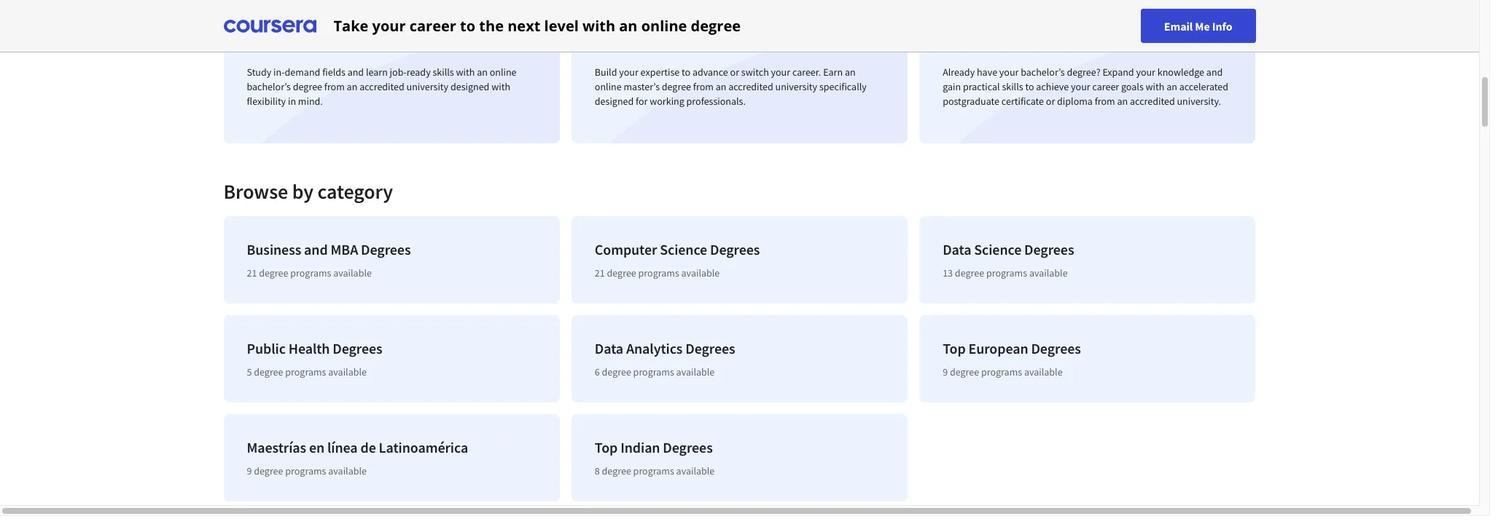 Task type: vqa. For each thing, say whether or not it's contained in the screenshot.


Task type: describe. For each thing, give the bounding box(es) containing it.
programs for data science degrees
[[986, 267, 1027, 280]]

degrees for data analytics degrees
[[685, 340, 735, 358]]

to for the
[[460, 16, 475, 35]]

university.
[[1177, 95, 1221, 108]]

by
[[292, 179, 313, 205]]

computer science degrees
[[595, 241, 760, 259]]

category
[[317, 179, 393, 205]]

21 for computer
[[595, 267, 605, 280]]

in-
[[273, 66, 285, 79]]

programs for top indian degrees
[[633, 465, 674, 478]]

info
[[1212, 19, 1232, 33]]

top european degrees
[[943, 340, 1081, 358]]

degree for top indian degrees
[[602, 465, 631, 478]]

6
[[595, 366, 600, 379]]

en
[[309, 439, 324, 457]]

6 degree programs available
[[595, 366, 715, 379]]

skills inside "study in-demand fields and learn job-ready skills with an online bachelor's degree from an accredited university designed with flexibility in mind."
[[433, 66, 454, 79]]

ready
[[407, 66, 431, 79]]

browse
[[223, 179, 288, 205]]

email me info
[[1164, 19, 1232, 33]]

master's degrees
[[595, 34, 699, 52]]

available for computer science degrees
[[681, 267, 720, 280]]

with right ready
[[456, 66, 475, 79]]

your down 'degree?'
[[1071, 80, 1090, 93]]

degree for maestrías en línea de latinoamérica
[[254, 465, 283, 478]]

bachelor's degrees
[[247, 34, 365, 52]]

bachelor's inside "study in-demand fields and learn job-ready skills with an online bachelor's degree from an accredited university designed with flexibility in mind."
[[247, 80, 291, 93]]

master's
[[624, 80, 660, 93]]

programs for computer science degrees
[[638, 267, 679, 280]]

public
[[247, 340, 286, 358]]

available for data science degrees
[[1029, 267, 1068, 280]]

me
[[1195, 19, 1210, 33]]

and inside "study in-demand fields and learn job-ready skills with an online bachelor's degree from an accredited university designed with flexibility in mind."
[[347, 66, 364, 79]]

9 degree programs available for european
[[943, 366, 1063, 379]]

certificate
[[1002, 95, 1044, 108]]

your right have
[[999, 66, 1019, 79]]

postgraduate
[[943, 95, 1000, 108]]

degree for public health degrees
[[254, 366, 283, 379]]

study
[[247, 66, 271, 79]]

with inside already have your bachelor's degree? expand your knowledge and gain practical skills to achieve your career goals with an accelerated postgraduate certificate or diploma from an accredited university.
[[1146, 80, 1165, 93]]

master's
[[595, 34, 646, 52]]

9 degree programs available for en
[[247, 465, 367, 478]]

available for data analytics degrees
[[676, 366, 715, 379]]

maestrías
[[247, 439, 306, 457]]

9 for maestrías
[[247, 465, 252, 478]]

goals
[[1121, 80, 1144, 93]]

accredited inside already have your bachelor's degree? expand your knowledge and gain practical skills to achieve your career goals with an accelerated postgraduate certificate or diploma from an accredited university.
[[1130, 95, 1175, 108]]

gain
[[943, 80, 961, 93]]

línea
[[327, 439, 358, 457]]

8
[[595, 465, 600, 478]]

from for master's degrees
[[693, 80, 714, 93]]

data for data science degrees
[[943, 241, 971, 259]]

university for master's degrees
[[775, 80, 817, 93]]

study in-demand fields and learn job-ready skills with an online bachelor's degree from an accredited university designed with flexibility in mind.
[[247, 66, 517, 108]]

maestrías en línea de latinoamérica
[[247, 439, 468, 457]]

top indian degrees
[[595, 439, 713, 457]]

from inside already have your bachelor's degree? expand your knowledge and gain practical skills to achieve your career goals with an accelerated postgraduate certificate or diploma from an accredited university.
[[1095, 95, 1115, 108]]

21 for business
[[247, 267, 257, 280]]

degree for data science degrees
[[955, 267, 984, 280]]

indian
[[621, 439, 660, 457]]

fields
[[322, 66, 345, 79]]

0 horizontal spatial career
[[410, 16, 456, 35]]

bachelor's inside already have your bachelor's degree? expand your knowledge and gain practical skills to achieve your career goals with an accelerated postgraduate certificate or diploma from an accredited university.
[[1021, 66, 1065, 79]]

latinoamérica
[[379, 439, 468, 457]]

13 degree programs available
[[943, 267, 1068, 280]]

mba
[[331, 241, 358, 259]]

to for advance
[[682, 66, 691, 79]]

online for master's degrees
[[595, 80, 622, 93]]

email
[[1164, 19, 1193, 33]]

public health degrees
[[247, 340, 382, 358]]

available for maestrías en línea de latinoamérica
[[328, 465, 367, 478]]

from for bachelor's degrees
[[324, 80, 345, 93]]

21 degree programs available for science
[[595, 267, 720, 280]]

your up master's
[[619, 66, 638, 79]]

build your expertise to advance or switch your career. earn an online master's degree from an accredited university specifically designed for working professionals.
[[595, 66, 867, 108]]

specifically
[[819, 80, 867, 93]]

accredited for master's degrees
[[728, 80, 773, 93]]

demand
[[285, 66, 320, 79]]

5 degree programs available
[[247, 366, 367, 379]]

or inside build your expertise to advance or switch your career. earn an online master's degree from an accredited university specifically designed for working professionals.
[[730, 66, 739, 79]]

earn
[[823, 66, 843, 79]]

coursera image
[[223, 14, 316, 38]]

browse by category
[[223, 179, 393, 205]]

21 degree programs available for and
[[247, 267, 372, 280]]

health
[[288, 340, 330, 358]]

diploma
[[1057, 95, 1093, 108]]

european
[[969, 340, 1028, 358]]

degree inside "study in-demand fields and learn job-ready skills with an online bachelor's degree from an accredited university designed with flexibility in mind."
[[293, 80, 322, 93]]

degree?
[[1067, 66, 1101, 79]]



Task type: locate. For each thing, give the bounding box(es) containing it.
your up the goals
[[1136, 66, 1155, 79]]

programs down data science degrees
[[986, 267, 1027, 280]]

2 vertical spatial to
[[1025, 80, 1034, 93]]

0 vertical spatial 9
[[943, 366, 948, 379]]

0 horizontal spatial 9
[[247, 465, 252, 478]]

0 horizontal spatial to
[[460, 16, 475, 35]]

1 horizontal spatial 21
[[595, 267, 605, 280]]

science up 13 degree programs available
[[974, 241, 1022, 259]]

0 vertical spatial 9 degree programs available
[[943, 366, 1063, 379]]

data
[[943, 241, 971, 259], [595, 340, 623, 358]]

university inside "study in-demand fields and learn job-ready skills with an online bachelor's degree from an accredited university designed with flexibility in mind."
[[406, 80, 448, 93]]

degree down business
[[259, 267, 288, 280]]

or inside already have your bachelor's degree? expand your knowledge and gain practical skills to achieve your career goals with an accelerated postgraduate certificate or diploma from an accredited university.
[[1046, 95, 1055, 108]]

programs down analytics
[[633, 366, 674, 379]]

build
[[595, 66, 617, 79]]

degree down maestrías
[[254, 465, 283, 478]]

9
[[943, 366, 948, 379], [247, 465, 252, 478]]

programs for public health degrees
[[285, 366, 326, 379]]

or left switch
[[730, 66, 739, 79]]

data for data analytics degrees
[[595, 340, 623, 358]]

your right switch
[[771, 66, 790, 79]]

9 degree programs available down european
[[943, 366, 1063, 379]]

to
[[460, 16, 475, 35], [682, 66, 691, 79], [1025, 80, 1034, 93]]

data science degrees
[[943, 241, 1074, 259]]

accredited inside "study in-demand fields and learn job-ready skills with an online bachelor's degree from an accredited university designed with flexibility in mind."
[[359, 80, 404, 93]]

take
[[334, 16, 368, 35]]

practical
[[963, 80, 1000, 93]]

available for top indian degrees
[[676, 465, 715, 478]]

0 horizontal spatial university
[[406, 80, 448, 93]]

degree right 13
[[955, 267, 984, 280]]

degree for data analytics degrees
[[602, 366, 631, 379]]

0 horizontal spatial accredited
[[359, 80, 404, 93]]

1 vertical spatial to
[[682, 66, 691, 79]]

1 science from the left
[[660, 241, 707, 259]]

take your career to the next level with an online degree
[[334, 16, 741, 35]]

online up expertise
[[641, 16, 687, 35]]

or
[[730, 66, 739, 79], [1046, 95, 1055, 108]]

from right diploma
[[1095, 95, 1115, 108]]

degrees for top european degrees
[[1031, 340, 1081, 358]]

level
[[544, 16, 579, 35]]

from
[[324, 80, 345, 93], [693, 80, 714, 93], [1095, 95, 1115, 108]]

available
[[333, 267, 372, 280], [681, 267, 720, 280], [1029, 267, 1068, 280], [328, 366, 367, 379], [676, 366, 715, 379], [1024, 366, 1063, 379], [328, 465, 367, 478], [676, 465, 715, 478]]

5
[[247, 366, 252, 379]]

and left the mba at the left of the page
[[304, 241, 328, 259]]

mind.
[[298, 95, 323, 108]]

0 vertical spatial skills
[[433, 66, 454, 79]]

with right the goals
[[1146, 80, 1165, 93]]

degrees
[[315, 34, 365, 52], [649, 34, 699, 52], [361, 241, 411, 259], [710, 241, 760, 259], [1024, 241, 1074, 259], [333, 340, 382, 358], [685, 340, 735, 358], [1031, 340, 1081, 358], [663, 439, 713, 457]]

accredited down switch
[[728, 80, 773, 93]]

0 vertical spatial data
[[943, 241, 971, 259]]

0 horizontal spatial designed
[[450, 80, 489, 93]]

0 vertical spatial career
[[410, 16, 456, 35]]

1 vertical spatial list
[[218, 211, 1262, 508]]

available down public health degrees
[[328, 366, 367, 379]]

to inside already have your bachelor's degree? expand your knowledge and gain practical skills to achieve your career goals with an accelerated postgraduate certificate or diploma from an accredited university.
[[1025, 80, 1034, 93]]

2 21 from the left
[[595, 267, 605, 280]]

1 21 from the left
[[247, 267, 257, 280]]

2 science from the left
[[974, 241, 1022, 259]]

0 vertical spatial list
[[218, 0, 1262, 149]]

business and mba degrees
[[247, 241, 411, 259]]

for
[[636, 95, 648, 108]]

skills right ready
[[433, 66, 454, 79]]

an
[[619, 16, 638, 35], [477, 66, 488, 79], [845, 66, 856, 79], [347, 80, 357, 93], [716, 80, 726, 93], [1167, 80, 1177, 93], [1117, 95, 1128, 108]]

0 vertical spatial bachelor's
[[1021, 66, 1065, 79]]

21 degree programs available
[[247, 267, 372, 280], [595, 267, 720, 280]]

top for top indian degrees
[[595, 439, 618, 457]]

university down ready
[[406, 80, 448, 93]]

university inside build your expertise to advance or switch your career. earn an online master's degree from an accredited university specifically designed for working professionals.
[[775, 80, 817, 93]]

accelerated
[[1179, 80, 1228, 93]]

have
[[977, 66, 997, 79]]

the
[[479, 16, 504, 35]]

designed down the
[[450, 80, 489, 93]]

2 horizontal spatial and
[[1206, 66, 1223, 79]]

0 horizontal spatial science
[[660, 241, 707, 259]]

top left european
[[943, 340, 966, 358]]

degree inside build your expertise to advance or switch your career. earn an online master's degree from an accredited university specifically designed for working professionals.
[[662, 80, 691, 93]]

working
[[650, 95, 684, 108]]

accredited down the goals
[[1130, 95, 1175, 108]]

1 horizontal spatial top
[[943, 340, 966, 358]]

advance
[[693, 66, 728, 79]]

online
[[641, 16, 687, 35], [490, 66, 517, 79], [595, 80, 622, 93]]

degree for top european degrees
[[950, 366, 979, 379]]

2 horizontal spatial from
[[1095, 95, 1115, 108]]

degree down european
[[950, 366, 979, 379]]

9 degree programs available down en
[[247, 465, 367, 478]]

1 horizontal spatial online
[[595, 80, 622, 93]]

with
[[583, 16, 615, 35], [456, 66, 475, 79], [491, 80, 510, 93], [1146, 80, 1165, 93]]

degree for business and mba degrees
[[259, 267, 288, 280]]

university
[[406, 80, 448, 93], [775, 80, 817, 93]]

1 horizontal spatial designed
[[595, 95, 634, 108]]

0 horizontal spatial top
[[595, 439, 618, 457]]

data up 13
[[943, 241, 971, 259]]

online down the
[[490, 66, 517, 79]]

programs for maestrías en línea de latinoamérica
[[285, 465, 326, 478]]

8 degree programs available
[[595, 465, 715, 478]]

programs down business and mba degrees
[[290, 267, 331, 280]]

1 vertical spatial online
[[490, 66, 517, 79]]

online inside "study in-demand fields and learn job-ready skills with an online bachelor's degree from an accredited university designed with flexibility in mind."
[[490, 66, 517, 79]]

1 horizontal spatial science
[[974, 241, 1022, 259]]

from down fields
[[324, 80, 345, 93]]

switch
[[741, 66, 769, 79]]

degree down computer
[[607, 267, 636, 280]]

1 horizontal spatial 9 degree programs available
[[943, 366, 1063, 379]]

degrees for top indian degrees
[[663, 439, 713, 457]]

0 horizontal spatial 9 degree programs available
[[247, 465, 367, 478]]

2 vertical spatial online
[[595, 80, 622, 93]]

accredited inside build your expertise to advance or switch your career. earn an online master's degree from an accredited university specifically designed for working professionals.
[[728, 80, 773, 93]]

0 vertical spatial online
[[641, 16, 687, 35]]

21 down business
[[247, 267, 257, 280]]

de
[[360, 439, 376, 457]]

9 down maestrías
[[247, 465, 252, 478]]

career.
[[792, 66, 821, 79]]

2 horizontal spatial to
[[1025, 80, 1034, 93]]

0 horizontal spatial from
[[324, 80, 345, 93]]

1 vertical spatial designed
[[595, 95, 634, 108]]

skills inside already have your bachelor's degree? expand your knowledge and gain practical skills to achieve your career goals with an accelerated postgraduate certificate or diploma from an accredited university.
[[1002, 80, 1023, 93]]

0 horizontal spatial 21
[[247, 267, 257, 280]]

available down data science degrees
[[1029, 267, 1068, 280]]

analytics
[[626, 340, 683, 358]]

1 horizontal spatial accredited
[[728, 80, 773, 93]]

university for bachelor's degrees
[[406, 80, 448, 93]]

1 vertical spatial top
[[595, 439, 618, 457]]

designed inside "study in-demand fields and learn job-ready skills with an online bachelor's degree from an accredited university designed with flexibility in mind."
[[450, 80, 489, 93]]

career
[[410, 16, 456, 35], [1092, 80, 1119, 93]]

1 horizontal spatial from
[[693, 80, 714, 93]]

business
[[247, 241, 301, 259]]

flexibility
[[247, 95, 286, 108]]

designed
[[450, 80, 489, 93], [595, 95, 634, 108]]

1 vertical spatial skills
[[1002, 80, 1023, 93]]

to left 'advance'
[[682, 66, 691, 79]]

skills up certificate
[[1002, 80, 1023, 93]]

and inside already have your bachelor's degree? expand your knowledge and gain practical skills to achieve your career goals with an accelerated postgraduate certificate or diploma from an accredited university.
[[1206, 66, 1223, 79]]

job-
[[390, 66, 407, 79]]

with down the
[[491, 80, 510, 93]]

list
[[218, 0, 1262, 149], [218, 211, 1262, 508]]

science for computer
[[660, 241, 707, 259]]

list containing bachelor's degrees
[[218, 0, 1262, 149]]

postgraduate
[[943, 34, 1025, 52]]

2 horizontal spatial online
[[641, 16, 687, 35]]

and up the accelerated
[[1206, 66, 1223, 79]]

1 vertical spatial 9
[[247, 465, 252, 478]]

in
[[288, 95, 296, 108]]

available for business and mba degrees
[[333, 267, 372, 280]]

from inside "study in-demand fields and learn job-ready skills with an online bachelor's degree from an accredited university designed with flexibility in mind."
[[324, 80, 345, 93]]

career down 'expand'
[[1092, 80, 1119, 93]]

1 horizontal spatial bachelor's
[[1021, 66, 1065, 79]]

programs for top european degrees
[[981, 366, 1022, 379]]

bachelor's up flexibility
[[247, 80, 291, 93]]

list containing business and mba degrees
[[218, 211, 1262, 508]]

degree up mind.
[[293, 80, 322, 93]]

already have your bachelor's degree? expand your knowledge and gain practical skills to achieve your career goals with an accelerated postgraduate certificate or diploma from an accredited university.
[[943, 66, 1228, 108]]

1 horizontal spatial 9
[[943, 366, 948, 379]]

programs
[[1028, 34, 1088, 52]]

1 vertical spatial 9 degree programs available
[[247, 465, 367, 478]]

1 university from the left
[[406, 80, 448, 93]]

bachelor's up achieve
[[1021, 66, 1065, 79]]

1 vertical spatial data
[[595, 340, 623, 358]]

bachelor's
[[1021, 66, 1065, 79], [247, 80, 291, 93]]

expand
[[1103, 66, 1134, 79]]

data up 6
[[595, 340, 623, 358]]

programs down european
[[981, 366, 1022, 379]]

0 horizontal spatial data
[[595, 340, 623, 358]]

online for bachelor's degrees
[[490, 66, 517, 79]]

degree right the 8
[[602, 465, 631, 478]]

degree up 'advance'
[[691, 16, 741, 35]]

1 horizontal spatial to
[[682, 66, 691, 79]]

1 21 degree programs available from the left
[[247, 267, 372, 280]]

your right take
[[372, 16, 406, 35]]

accredited
[[359, 80, 404, 93], [728, 80, 773, 93], [1130, 95, 1175, 108]]

professionals.
[[686, 95, 746, 108]]

accredited down learn
[[359, 80, 404, 93]]

0 vertical spatial top
[[943, 340, 966, 358]]

2 21 degree programs available from the left
[[595, 267, 720, 280]]

2 horizontal spatial accredited
[[1130, 95, 1175, 108]]

9 for top
[[943, 366, 948, 379]]

21
[[247, 267, 257, 280], [595, 267, 605, 280]]

available down data analytics degrees
[[676, 366, 715, 379]]

to up certificate
[[1025, 80, 1034, 93]]

available down línea
[[328, 465, 367, 478]]

expertise
[[641, 66, 680, 79]]

top up the 8
[[595, 439, 618, 457]]

email me info button
[[1141, 9, 1256, 43]]

bachelor's
[[247, 34, 312, 52]]

degree up working
[[662, 80, 691, 93]]

degree for computer science degrees
[[607, 267, 636, 280]]

already
[[943, 66, 975, 79]]

degrees for computer science degrees
[[710, 241, 760, 259]]

data analytics degrees
[[595, 340, 735, 358]]

0 horizontal spatial online
[[490, 66, 517, 79]]

programs for data analytics degrees
[[633, 366, 674, 379]]

1 vertical spatial bachelor's
[[247, 80, 291, 93]]

from down 'advance'
[[693, 80, 714, 93]]

programs down en
[[285, 465, 326, 478]]

degree right 5
[[254, 366, 283, 379]]

13
[[943, 267, 953, 280]]

degrees for public health degrees
[[333, 340, 382, 358]]

and
[[347, 66, 364, 79], [1206, 66, 1223, 79], [304, 241, 328, 259]]

0 vertical spatial designed
[[450, 80, 489, 93]]

programs down 'health' at the left bottom of page
[[285, 366, 326, 379]]

available down the mba at the left of the page
[[333, 267, 372, 280]]

0 horizontal spatial or
[[730, 66, 739, 79]]

1 horizontal spatial university
[[775, 80, 817, 93]]

career inside already have your bachelor's degree? expand your knowledge and gain practical skills to achieve your career goals with an accelerated postgraduate certificate or diploma from an accredited university.
[[1092, 80, 1119, 93]]

learn
[[366, 66, 388, 79]]

9 degree programs available
[[943, 366, 1063, 379], [247, 465, 367, 478]]

programs down computer science degrees
[[638, 267, 679, 280]]

achieve
[[1036, 80, 1069, 93]]

next
[[508, 16, 541, 35]]

1 vertical spatial or
[[1046, 95, 1055, 108]]

available for public health degrees
[[328, 366, 367, 379]]

0 horizontal spatial skills
[[433, 66, 454, 79]]

degree right 6
[[602, 366, 631, 379]]

skills
[[433, 66, 454, 79], [1002, 80, 1023, 93]]

available down top european degrees
[[1024, 366, 1063, 379]]

to left the
[[460, 16, 475, 35]]

1 horizontal spatial 21 degree programs available
[[595, 267, 720, 280]]

1 horizontal spatial skills
[[1002, 80, 1023, 93]]

with right "level"
[[583, 16, 615, 35]]

knowledge
[[1158, 66, 1204, 79]]

0 horizontal spatial 21 degree programs available
[[247, 267, 372, 280]]

1 horizontal spatial career
[[1092, 80, 1119, 93]]

designed left for
[[595, 95, 634, 108]]

1 horizontal spatial and
[[347, 66, 364, 79]]

degrees for data science degrees
[[1024, 241, 1074, 259]]

online inside build your expertise to advance or switch your career. earn an online master's degree from an accredited university specifically designed for working professionals.
[[595, 80, 622, 93]]

designed inside build your expertise to advance or switch your career. earn an online master's degree from an accredited university specifically designed for working professionals.
[[595, 95, 634, 108]]

1 list from the top
[[218, 0, 1262, 149]]

science right computer
[[660, 241, 707, 259]]

21 degree programs available down computer science degrees
[[595, 267, 720, 280]]

degree
[[691, 16, 741, 35], [293, 80, 322, 93], [662, 80, 691, 93], [259, 267, 288, 280], [607, 267, 636, 280], [955, 267, 984, 280], [254, 366, 283, 379], [602, 366, 631, 379], [950, 366, 979, 379], [254, 465, 283, 478], [602, 465, 631, 478]]

to inside build your expertise to advance or switch your career. earn an online master's degree from an accredited university specifically designed for working professionals.
[[682, 66, 691, 79]]

from inside build your expertise to advance or switch your career. earn an online master's degree from an accredited university specifically designed for working professionals.
[[693, 80, 714, 93]]

online down build
[[595, 80, 622, 93]]

programs down top indian degrees
[[633, 465, 674, 478]]

0 vertical spatial to
[[460, 16, 475, 35]]

accredited for bachelor's degrees
[[359, 80, 404, 93]]

1 horizontal spatial data
[[943, 241, 971, 259]]

0 horizontal spatial bachelor's
[[247, 80, 291, 93]]

2 university from the left
[[775, 80, 817, 93]]

postgraduate programs
[[943, 34, 1088, 52]]

0 horizontal spatial and
[[304, 241, 328, 259]]

21 down computer
[[595, 267, 605, 280]]

career up ready
[[410, 16, 456, 35]]

available for top european degrees
[[1024, 366, 1063, 379]]

9 down top european degrees
[[943, 366, 948, 379]]

available down top indian degrees
[[676, 465, 715, 478]]

top for top european degrees
[[943, 340, 966, 358]]

science for data
[[974, 241, 1022, 259]]

1 vertical spatial career
[[1092, 80, 1119, 93]]

computer
[[595, 241, 657, 259]]

programs for business and mba degrees
[[290, 267, 331, 280]]

university down career.
[[775, 80, 817, 93]]

21 degree programs available down business and mba degrees
[[247, 267, 372, 280]]

science
[[660, 241, 707, 259], [974, 241, 1022, 259]]

0 vertical spatial or
[[730, 66, 739, 79]]

or down achieve
[[1046, 95, 1055, 108]]

and left learn
[[347, 66, 364, 79]]

2 list from the top
[[218, 211, 1262, 508]]

1 horizontal spatial or
[[1046, 95, 1055, 108]]

available down computer science degrees
[[681, 267, 720, 280]]



